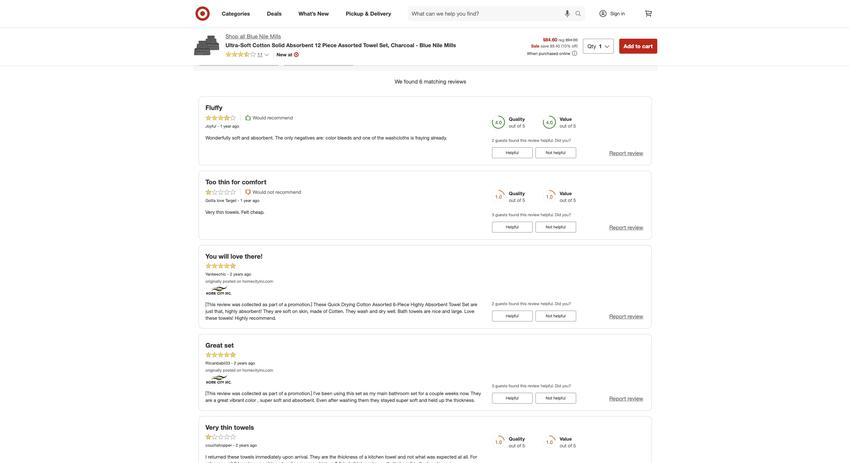 Task type: locate. For each thing, give the bounding box(es) containing it.
towels inside [this review was collected as part of a promotion.] these quick drying cotton assorted 6-piece highly absorbent towel set are just that, highly absorbent! they are soft on skin, made of cotten. they wash and dry well. bath towels are nice and large. love these towels! highly recommend.
[[409, 308, 423, 314]]

assorted inside shop all blue nile mills ultra-soft cotton solid absorbent 12 piece assorted towel set, charcoal - blue nile mills
[[338, 42, 362, 49]]

love right will
[[231, 252, 243, 260]]

and left the one
[[354, 135, 362, 141]]

3 not helpful from the top
[[546, 314, 566, 319]]

online
[[560, 51, 571, 56]]

1 vertical spatial homecityinc.com
[[243, 368, 273, 373]]

1 guests from the top
[[496, 138, 508, 143]]

absorbent inside [this review was collected as part of a promotion.] these quick drying cotton assorted 6-piece highly absorbent towel set are just that, highly absorbent! they are soft on skin, made of cotten. they wash and dry well. bath towels are nice and large. love these towels! highly recommend.
[[426, 302, 448, 307]]

homecityinc.com for you will love there!
[[243, 279, 273, 284]]

was inside the [this review was collected as part of a promotion.] i've been using this set as my main bathroom set for a couple weeks now. they are a great vibrant color , super soft and absorbent. even after washing them they stayed super soft and held up the thickness.
[[232, 391, 241, 396]]

1 vertical spatial cotton
[[357, 302, 371, 307]]

thin inside "i returned these towels immediately upon arrival. they are the thickness of a kitchen towel and not what was expected at all. for reference, all 6 towels came shipped and compressed into a 2.5 inch thick package--that's how thin the towels were."
[[410, 461, 418, 463]]

1 originally from the top
[[206, 279, 222, 284]]

2 would from the top
[[253, 189, 266, 195]]

0 vertical spatial on
[[237, 279, 242, 284]]

deals link
[[261, 6, 290, 21]]

they inside "i returned these towels immediately upon arrival. they are the thickness of a kitchen towel and not what was expected at all. for reference, all 6 towels came shipped and compressed into a 2.5 inch thick package--that's how thin the towels were."
[[310, 454, 320, 460]]

nile up 11 on the top left
[[259, 33, 269, 40]]

collected for great set
[[242, 391, 261, 396]]

2 report from the top
[[610, 224, 627, 231]]

1 horizontal spatial for
[[419, 391, 425, 396]]

3 guests from the top
[[496, 301, 508, 306]]

set right great
[[225, 341, 234, 349]]

homecityinc.com down riicanbabii33 - 2 years ago
[[243, 368, 273, 373]]

report review
[[610, 150, 644, 157], [610, 224, 644, 231], [610, 313, 644, 320], [610, 395, 644, 402]]

piece
[[323, 42, 337, 49], [398, 302, 410, 307]]

are up 'into'
[[322, 454, 329, 460]]

towels right bath
[[409, 308, 423, 314]]

great
[[206, 341, 223, 349]]

not helpful for 4th report review button
[[546, 396, 566, 401]]

guests for helpful button associated with 2nd report review button from the top of the page
[[496, 212, 508, 217]]

What can we help you find? suggestions appear below search field
[[408, 6, 577, 21]]

posted down riicanbabii33 - 2 years ago
[[223, 368, 236, 373]]

as
[[263, 302, 268, 307], [263, 391, 268, 396], [364, 391, 368, 396]]

i returned these towels immediately upon arrival. they are the thickness of a kitchen towel and not what was expected at all. for reference, all 6 towels came shipped and compressed into a 2.5 inch thick package--that's how thin the towels were.
[[206, 454, 478, 463]]

1 vertical spatial love
[[231, 252, 243, 260]]

1 vertical spatial towel
[[449, 302, 461, 307]]

originally posted on homecityinc.com down yankeechic - 2 years ago
[[206, 279, 273, 284]]

collected up absorbent!
[[242, 302, 261, 307]]

1 vertical spatial at
[[458, 454, 462, 460]]

4 helpful from the top
[[554, 396, 566, 401]]

3 for helpful button associated with 4th report review button
[[492, 383, 495, 389]]

color right are: at the top left of the page
[[326, 135, 336, 141]]

a inside write a review button
[[423, 27, 425, 32]]

[this inside the [this review was collected as part of a promotion.] i've been using this set as my main bathroom set for a couple weeks now. they are a great vibrant color , super soft and absorbent. even after washing them they stayed super soft and held up the thickness.
[[206, 391, 216, 396]]

for left comfort on the left of page
[[232, 178, 240, 186]]

these inside [this review was collected as part of a promotion.] these quick drying cotton assorted 6-piece highly absorbent towel set are just that, highly absorbent! they are soft on skin, made of cotten. they wash and dry well. bath towels are nice and large. love these towels! highly recommend.
[[206, 315, 217, 321]]

0 vertical spatial new
[[318, 10, 329, 17]]

towel
[[385, 454, 397, 460]]

3 not from the top
[[546, 314, 553, 319]]

a inside [this review was collected as part of a promotion.] these quick drying cotton assorted 6-piece highly absorbent towel set are just that, highly absorbent! they are soft on skin, made of cotten. they wash and dry well. bath towels are nice and large. love these towels! highly recommend.
[[284, 302, 287, 307]]

found
[[404, 78, 418, 85], [509, 138, 520, 143], [509, 212, 520, 217], [509, 301, 520, 306], [509, 383, 520, 389]]

[this inside [this review was collected as part of a promotion.] these quick drying cotton assorted 6-piece highly absorbent towel set are just that, highly absorbent! they are soft on skin, made of cotten. they wash and dry well. bath towels are nice and large. love these towels! highly recommend.
[[206, 302, 216, 307]]

1 vertical spatial nile
[[433, 42, 443, 49]]

1 horizontal spatial nile
[[433, 42, 443, 49]]

2 vertical spatial 1
[[241, 198, 243, 203]]

that's
[[387, 461, 399, 463]]

are left great
[[206, 397, 212, 403]]

this for helpful button corresponding to 3rd report review button from the top
[[521, 301, 527, 306]]

promotion.] inside [this review was collected as part of a promotion.] these quick drying cotton assorted 6-piece highly absorbent towel set are just that, highly absorbent! they are soft on skin, made of cotten. they wash and dry well. bath towels are nice and large. love these towels! highly recommend.
[[288, 302, 312, 307]]

years
[[234, 272, 243, 277], [238, 361, 247, 366], [239, 443, 249, 448]]

1 right qty
[[599, 43, 603, 50]]

guests for helpful button related to 1st report review button from the top
[[496, 138, 508, 143]]

0 vertical spatial assorted
[[338, 42, 362, 49]]

cotten.
[[329, 308, 345, 314]]

thickness
[[338, 454, 358, 460]]

ago down there!
[[244, 272, 251, 277]]

towels up couchshopper - 2 years ago
[[234, 424, 254, 431]]

[this for you
[[206, 302, 216, 307]]

ago up came
[[250, 443, 257, 448]]

not for the not helpful button related to helpful button associated with 2nd report review button from the top of the page
[[546, 225, 553, 230]]

them
[[359, 397, 369, 403]]

collected inside the [this review was collected as part of a promotion.] i've been using this set as my main bathroom set for a couple weeks now. they are a great vibrant color , super soft and absorbent. even after washing them they stayed super soft and held up the thickness.
[[242, 391, 261, 396]]

1 vertical spatial collected
[[242, 391, 261, 396]]

cotton
[[253, 42, 270, 49], [357, 302, 371, 307]]

1 report review button from the top
[[610, 150, 644, 157]]

2 vertical spatial value out of 5
[[560, 436, 577, 449]]

1 posted from the top
[[223, 279, 236, 284]]

new right what's
[[318, 10, 329, 17]]

3 did from the top
[[555, 301, 562, 306]]

2 value from the top
[[560, 191, 572, 196]]

originally down riicanbabii33
[[206, 368, 222, 373]]

promotion.] for great set
[[288, 391, 312, 396]]

cotton up 11 on the top left
[[253, 42, 270, 49]]

0 horizontal spatial mills
[[270, 33, 281, 40]]

1 vertical spatial new
[[277, 52, 287, 57]]

promotion.]
[[288, 302, 312, 307], [288, 391, 312, 396]]

value for too thin for comfort
[[560, 191, 572, 196]]

homecityinc.com down there!
[[243, 279, 273, 284]]

1 very from the top
[[206, 209, 215, 215]]

was
[[232, 302, 241, 307], [232, 391, 241, 396], [427, 454, 436, 460]]

shipped
[[266, 461, 284, 463]]

0 vertical spatial nile
[[259, 33, 269, 40]]

was for will
[[232, 302, 241, 307]]

1 vertical spatial 2 guests found this review helpful. did you?
[[492, 301, 572, 306]]

would for fluffy
[[253, 115, 266, 121]]

quality
[[509, 116, 525, 122], [509, 191, 525, 196], [509, 436, 525, 442]]

4 report from the top
[[610, 395, 627, 402]]

1 vertical spatial all
[[228, 461, 233, 463]]

2 guests found this review helpful. did you? for helpful button related to 1st report review button from the top
[[492, 138, 572, 143]]

gotta love target - 1 year ago
[[206, 198, 260, 203]]

not helpful button for helpful button related to 1st report review button from the top
[[536, 147, 577, 158]]

,
[[258, 397, 259, 403]]

0 vertical spatial [this
[[206, 302, 216, 307]]

0 vertical spatial these
[[206, 315, 217, 321]]

3 report from the top
[[610, 313, 627, 320]]

[this down riicanbabii33
[[206, 391, 216, 396]]

cotton up wash
[[357, 302, 371, 307]]

1 vertical spatial 6
[[234, 461, 237, 463]]

1 horizontal spatial these
[[228, 454, 239, 460]]

stayed
[[381, 397, 395, 403]]

absorbent. left the the
[[251, 135, 274, 141]]

2 helpful from the top
[[554, 225, 566, 230]]

fluffy
[[206, 104, 223, 112]]

upon
[[283, 454, 294, 460]]

this for helpful button related to 1st report review button from the top
[[521, 138, 527, 143]]

towel up large.
[[449, 302, 461, 307]]

on for set
[[237, 368, 242, 373]]

soft
[[232, 135, 240, 141], [283, 308, 291, 314], [274, 397, 282, 403], [410, 397, 418, 403]]

on down riicanbabii33 - 2 years ago
[[237, 368, 242, 373]]

absorbent!
[[239, 308, 262, 314]]

new down solid
[[277, 52, 287, 57]]

1 right joyful at the top of the page
[[220, 124, 223, 129]]

1 3 guests found this review helpful. did you? from the top
[[492, 212, 572, 217]]

0 horizontal spatial love
[[217, 198, 224, 203]]

1 3 from the top
[[492, 212, 495, 217]]

thin for for
[[218, 178, 230, 186]]

2 originally from the top
[[206, 368, 222, 373]]

cotton inside shop all blue nile mills ultra-soft cotton solid absorbent 12 piece assorted towel set, charcoal - blue nile mills
[[253, 42, 270, 49]]

0 vertical spatial homecityinc.com
[[243, 279, 273, 284]]

2 vertical spatial quality out of 5
[[509, 436, 526, 449]]

very
[[206, 209, 215, 215], [206, 424, 219, 431]]

2 horizontal spatial 1
[[599, 43, 603, 50]]

assorted up dry
[[373, 302, 392, 307]]

0 horizontal spatial highly
[[235, 315, 248, 321]]

0 vertical spatial highly
[[411, 302, 424, 307]]

2 not from the top
[[546, 225, 553, 230]]

0 horizontal spatial blue
[[247, 33, 258, 40]]

1 vertical spatial color
[[246, 397, 256, 403]]

helpful button
[[492, 147, 533, 158], [492, 222, 533, 233], [492, 311, 533, 322], [492, 393, 533, 404]]

1 not from the top
[[546, 150, 553, 155]]

new at
[[277, 52, 293, 57]]

0 horizontal spatial year
[[224, 124, 231, 129]]

wonderfully
[[206, 135, 231, 141]]

posted down yankeechic - 2 years ago
[[223, 279, 236, 284]]

1 value out of 5 from the top
[[560, 116, 577, 129]]

quality out of 5 for too thin for comfort
[[509, 191, 526, 203]]

4 did from the top
[[555, 383, 562, 389]]

originally down yankeechic
[[206, 279, 222, 284]]

1 helpful button from the top
[[492, 147, 533, 158]]

1 quality from the top
[[509, 116, 525, 122]]

3 helpful from the top
[[506, 314, 519, 319]]

2 vertical spatial quality
[[509, 436, 525, 442]]

- right joyful at the top of the page
[[218, 124, 219, 129]]

1 vertical spatial assorted
[[373, 302, 392, 307]]

they up recommend.
[[263, 308, 274, 314]]

years for set
[[238, 361, 247, 366]]

they right now.
[[471, 391, 482, 396]]

review inside [this review was collected as part of a promotion.] these quick drying cotton assorted 6-piece highly absorbent towel set are just that, highly absorbent! they are soft on skin, made of cotten. they wash and dry well. bath towels are nice and large. love these towels! highly recommend.
[[217, 302, 231, 307]]

on down yankeechic - 2 years ago
[[237, 279, 242, 284]]

what's
[[299, 10, 316, 17]]

1 not helpful button from the top
[[536, 147, 577, 158]]

1 vertical spatial would
[[253, 189, 266, 195]]

years down the very thin towels
[[239, 443, 249, 448]]

0 vertical spatial absorbent
[[286, 42, 314, 49]]

1 quality out of 5 from the top
[[509, 116, 526, 129]]

helpful for helpful button related to 1st report review button from the top
[[506, 150, 519, 155]]

1 originally posted on homecityinc.com from the top
[[206, 279, 273, 284]]

found for helpful button related to 1st report review button from the top
[[509, 138, 520, 143]]

love right gotta
[[217, 198, 224, 203]]

pickup & delivery link
[[340, 6, 400, 21]]

all up soft
[[240, 33, 245, 40]]

1 vertical spatial mills
[[444, 42, 457, 49]]

1 part from the top
[[269, 302, 278, 307]]

year up felt
[[244, 198, 252, 203]]

3 report review from the top
[[610, 313, 644, 320]]

absorbent up nice
[[426, 302, 448, 307]]

absorbent.
[[251, 135, 274, 141], [293, 397, 315, 403]]

2 not helpful from the top
[[546, 225, 566, 230]]

1 vertical spatial not
[[407, 454, 414, 460]]

1 vertical spatial value
[[560, 191, 572, 196]]

2 homecityinc.com from the top
[[243, 368, 273, 373]]

0 vertical spatial not
[[268, 189, 274, 195]]

ago right joyful at the top of the page
[[233, 124, 239, 129]]

2 3 guests found this review helpful. did you? from the top
[[492, 383, 572, 389]]

collected up ,
[[242, 391, 261, 396]]

3 not helpful button from the top
[[536, 311, 577, 322]]

1 vertical spatial originally posted on homecityinc.com
[[206, 368, 273, 373]]

2 report review from the top
[[610, 224, 644, 231]]

this for helpful button associated with 4th report review button
[[521, 383, 527, 389]]

1 promotion.] from the top
[[288, 302, 312, 307]]

very down gotta
[[206, 209, 215, 215]]

value out of 5 for too thin for comfort
[[560, 191, 577, 203]]

11
[[258, 52, 263, 57]]

0 vertical spatial quality out of 5
[[509, 116, 526, 129]]

blue up soft
[[247, 33, 258, 40]]

are
[[471, 302, 478, 307], [275, 308, 282, 314], [424, 308, 431, 314], [206, 397, 212, 403], [322, 454, 329, 460]]

absorbent. down i've
[[293, 397, 315, 403]]

promotion.] inside the [this review was collected as part of a promotion.] i've been using this set as my main bathroom set for a couple weeks now. they are a great vibrant color , super soft and absorbent. even after washing them they stayed super soft and held up the thickness.
[[288, 391, 312, 396]]

0 vertical spatial originally
[[206, 279, 222, 284]]

blue
[[247, 33, 258, 40], [420, 42, 432, 49]]

1 report from the top
[[610, 150, 627, 157]]

2 very from the top
[[206, 424, 219, 431]]

0 vertical spatial value out of 5
[[560, 116, 577, 129]]

0 vertical spatial originally posted on homecityinc.com
[[206, 279, 273, 284]]

1 vertical spatial 3
[[492, 383, 495, 389]]

year
[[224, 124, 231, 129], [244, 198, 252, 203]]

blue down write a review button
[[420, 42, 432, 49]]

set up them
[[356, 391, 362, 396]]

3 helpful from the top
[[554, 314, 566, 319]]

made
[[310, 308, 322, 314]]

already.
[[431, 135, 447, 141]]

1 horizontal spatial color
[[326, 135, 336, 141]]

2 helpful button from the top
[[492, 222, 533, 233]]

4 helpful from the top
[[506, 396, 519, 401]]

yankeechic
[[206, 272, 226, 277]]

highly
[[225, 308, 238, 314]]

2 2 guests found this review helpful. did you? from the top
[[492, 301, 572, 306]]

are inside "i returned these towels immediately upon arrival. they are the thickness of a kitchen towel and not what was expected at all. for reference, all 6 towels came shipped and compressed into a 2.5 inch thick package--that's how thin the towels were."
[[322, 454, 329, 460]]

target
[[226, 198, 237, 203]]

6 left the matching
[[420, 78, 423, 85]]

0 vertical spatial quality
[[509, 116, 525, 122]]

not for the not helpful button related to helpful button associated with 4th report review button
[[546, 396, 553, 401]]

4 helpful. from the top
[[541, 383, 554, 389]]

2 vertical spatial years
[[239, 443, 249, 448]]

helpful button for 4th report review button
[[492, 393, 533, 404]]

as inside [this review was collected as part of a promotion.] these quick drying cotton assorted 6-piece highly absorbent towel set are just that, highly absorbent! they are soft on skin, made of cotten. they wash and dry well. bath towels are nice and large. love these towels! highly recommend.
[[263, 302, 268, 307]]

helpful. for 2nd report review button from the top of the page
[[541, 212, 554, 217]]

2 originally posted on homecityinc.com from the top
[[206, 368, 273, 373]]

they down drying
[[346, 308, 356, 314]]

they up compressed
[[310, 454, 320, 460]]

4 not helpful from the top
[[546, 396, 566, 401]]

nile down write a review button
[[433, 42, 443, 49]]

assorted inside [this review was collected as part of a promotion.] these quick drying cotton assorted 6-piece highly absorbent towel set are just that, highly absorbent! they are soft on skin, made of cotten. they wash and dry well. bath towels are nice and large. love these towels! highly recommend.
[[373, 302, 392, 307]]

not helpful for 3rd report review button from the top
[[546, 314, 566, 319]]

originally posted on homecityinc.com down riicanbabii33 - 2 years ago
[[206, 368, 273, 373]]

0 horizontal spatial new
[[277, 52, 287, 57]]

sign
[[611, 11, 620, 16]]

highly right 6-
[[411, 302, 424, 307]]

thin down what
[[410, 461, 418, 463]]

review
[[426, 27, 439, 32], [528, 138, 540, 143], [628, 150, 644, 157], [528, 212, 540, 217], [628, 224, 644, 231], [528, 301, 540, 306], [217, 302, 231, 307], [628, 313, 644, 320], [528, 383, 540, 389], [217, 391, 231, 396], [628, 395, 644, 402]]

2 helpful. from the top
[[541, 212, 554, 217]]

0 vertical spatial love
[[217, 198, 224, 203]]

joyful
[[206, 124, 216, 129]]

4 helpful button from the top
[[492, 393, 533, 404]]

4 not from the top
[[546, 396, 553, 401]]

0 vertical spatial part
[[269, 302, 278, 307]]

ago for fluffy
[[233, 124, 239, 129]]

the
[[275, 135, 283, 141]]

and down upon
[[285, 461, 293, 463]]

1 collected from the top
[[242, 302, 261, 307]]

3 helpful button from the top
[[492, 311, 533, 322]]

the down weeks on the right of the page
[[446, 397, 453, 403]]

- right charcoal
[[416, 42, 418, 49]]

3 quality out of 5 from the top
[[509, 436, 526, 449]]

not inside "i returned these towels immediately upon arrival. they are the thickness of a kitchen towel and not what was expected at all. for reference, all 6 towels came shipped and compressed into a 2.5 inch thick package--that's how thin the towels were."
[[407, 454, 414, 460]]

4 report review button from the top
[[610, 395, 644, 403]]

3 helpful. from the top
[[541, 301, 554, 306]]

1 vertical spatial promotion.]
[[288, 391, 312, 396]]

now.
[[460, 391, 470, 396]]

2 quality out of 5 from the top
[[509, 191, 526, 203]]

originally posted on homecityinc.com for will
[[206, 279, 273, 284]]

1 vertical spatial value out of 5
[[560, 191, 577, 203]]

quality for too thin for comfort
[[509, 191, 525, 196]]

i've
[[314, 391, 321, 396]]

2 not helpful button from the top
[[536, 222, 577, 233]]

highly down absorbent!
[[235, 315, 248, 321]]

2 guests from the top
[[496, 212, 508, 217]]

all.
[[464, 454, 469, 460]]

thin up couchshopper - 2 years ago
[[221, 424, 232, 431]]

2 promotion.] from the top
[[288, 391, 312, 396]]

using
[[334, 391, 345, 396]]

0 vertical spatial collected
[[242, 302, 261, 307]]

1 horizontal spatial cotton
[[357, 302, 371, 307]]

part inside [this review was collected as part of a promotion.] these quick drying cotton assorted 6-piece highly absorbent towel set are just that, highly absorbent! they are soft on skin, made of cotten. they wash and dry well. bath towels are nice and large. love these towels! highly recommend.
[[269, 302, 278, 307]]

not helpful button for helpful button corresponding to 3rd report review button from the top
[[536, 311, 577, 322]]

1 2 guests found this review helpful. did you? from the top
[[492, 138, 572, 143]]

1 vertical spatial absorbent.
[[293, 397, 315, 403]]

promotion.] for you will love there!
[[288, 302, 312, 307]]

1 value from the top
[[560, 116, 572, 122]]

solid
[[272, 42, 285, 49]]

1 report review from the top
[[610, 150, 644, 157]]

1 horizontal spatial love
[[231, 252, 243, 260]]

not helpful
[[546, 150, 566, 155], [546, 225, 566, 230], [546, 314, 566, 319], [546, 396, 566, 401]]

write a review
[[412, 27, 439, 32]]

0 horizontal spatial piece
[[323, 42, 337, 49]]

1 would from the top
[[253, 115, 266, 121]]

1 right target
[[241, 198, 243, 203]]

image of ultra-soft cotton solid absorbent 12 piece assorted towel set, charcoal - blue nile mills image
[[193, 33, 220, 60]]

thin right too
[[218, 178, 230, 186]]

thin for towels
[[221, 424, 232, 431]]

0 vertical spatial 2 guests found this review helpful. did you?
[[492, 138, 572, 143]]

4 report review from the top
[[610, 395, 644, 402]]

year up wonderfully
[[224, 124, 231, 129]]

1 horizontal spatial not
[[407, 454, 414, 460]]

3 value from the top
[[560, 436, 572, 442]]

returned
[[208, 454, 226, 460]]

for left couple
[[419, 391, 425, 396]]

thick
[[353, 461, 364, 463]]

towel left set,
[[364, 42, 378, 49]]

years right riicanbabii33
[[238, 361, 247, 366]]

held
[[429, 397, 438, 403]]

quality for fluffy
[[509, 116, 525, 122]]

1 vertical spatial quality
[[509, 191, 525, 196]]

0 vertical spatial value
[[560, 116, 572, 122]]

towels
[[409, 308, 423, 314], [234, 424, 254, 431], [241, 454, 254, 460], [238, 461, 252, 463], [427, 461, 441, 463]]

part inside the [this review was collected as part of a promotion.] i've been using this set as my main bathroom set for a couple weeks now. they are a great vibrant color , super soft and absorbent. even after washing them they stayed super soft and held up the thickness.
[[269, 391, 278, 396]]

2 quality from the top
[[509, 191, 525, 196]]

1 horizontal spatial at
[[458, 454, 462, 460]]

2 3 from the top
[[492, 383, 495, 389]]

0 vertical spatial cotton
[[253, 42, 270, 49]]

0 vertical spatial recommend
[[268, 115, 293, 121]]

1 vertical spatial these
[[228, 454, 239, 460]]

when
[[528, 51, 538, 56]]

helpful. for 3rd report review button from the top
[[541, 301, 554, 306]]

write
[[412, 27, 422, 32]]

1 vertical spatial recommend
[[276, 189, 301, 195]]

2 helpful from the top
[[506, 225, 519, 230]]

0 horizontal spatial color
[[246, 397, 256, 403]]

very up couchshopper at left bottom
[[206, 424, 219, 431]]

report review button
[[610, 150, 644, 157], [610, 224, 644, 232], [610, 313, 644, 321], [610, 395, 644, 403]]

1 helpful. from the top
[[541, 138, 554, 143]]

1 you? from the top
[[563, 138, 572, 143]]

1 horizontal spatial towel
[[449, 302, 461, 307]]

2 you? from the top
[[563, 212, 572, 217]]

1 helpful from the top
[[554, 150, 566, 155]]

collected inside [this review was collected as part of a promotion.] these quick drying cotton assorted 6-piece highly absorbent towel set are just that, highly absorbent! they are soft on skin, made of cotten. they wash and dry well. bath towels are nice and large. love these towels! highly recommend.
[[242, 302, 261, 307]]

2 super from the left
[[397, 397, 409, 403]]

1 vertical spatial was
[[232, 391, 241, 396]]

2 vertical spatial was
[[427, 454, 436, 460]]

not
[[268, 189, 274, 195], [407, 454, 414, 460]]

value out of 5
[[560, 116, 577, 129], [560, 191, 577, 203], [560, 436, 577, 449]]

these down just
[[206, 315, 217, 321]]

4 not helpful button from the top
[[536, 393, 577, 404]]

ago right riicanbabii33
[[248, 361, 255, 366]]

1 vertical spatial absorbent
[[426, 302, 448, 307]]

are up love
[[471, 302, 478, 307]]

report review for 1st report review button from the top
[[610, 150, 644, 157]]

[this up just
[[206, 302, 216, 307]]

was up vibrant
[[232, 391, 241, 396]]

2 collected from the top
[[242, 391, 261, 396]]

0 vertical spatial color
[[326, 135, 336, 141]]

5
[[523, 123, 526, 129], [574, 123, 577, 129], [523, 197, 526, 203], [574, 197, 577, 203], [523, 443, 526, 449], [574, 443, 577, 449]]

search button
[[573, 6, 589, 22]]

couchshopper
[[206, 443, 232, 448]]

- right yankeechic
[[227, 272, 229, 277]]

0 vertical spatial at
[[288, 52, 293, 57]]

0 vertical spatial very
[[206, 209, 215, 215]]

1 horizontal spatial all
[[240, 33, 245, 40]]

1 vertical spatial on
[[293, 308, 298, 314]]

color left ,
[[246, 397, 256, 403]]

2 did from the top
[[555, 212, 562, 217]]

review inside the [this review was collected as part of a promotion.] i've been using this set as my main bathroom set for a couple weeks now. they are a great vibrant color , super soft and absorbent. even after washing them they stayed super soft and held up the thickness.
[[217, 391, 231, 396]]

4 guests from the top
[[496, 383, 508, 389]]

not
[[546, 150, 553, 155], [546, 225, 553, 230], [546, 314, 553, 319], [546, 396, 553, 401]]

arrival.
[[295, 454, 309, 460]]

promotion.] up skin,
[[288, 302, 312, 307]]

2 for you will love there!
[[230, 272, 232, 277]]

3 guests found this review helpful. did you? for 4th report review button
[[492, 383, 572, 389]]

0 horizontal spatial towel
[[364, 42, 378, 49]]

1 horizontal spatial piece
[[398, 302, 410, 307]]

towel
[[364, 42, 378, 49], [449, 302, 461, 307]]

0 horizontal spatial absorbent
[[286, 42, 314, 49]]

soft
[[240, 42, 251, 49]]

1 vertical spatial years
[[238, 361, 247, 366]]

years for thin
[[239, 443, 249, 448]]

promotion.] left i've
[[288, 391, 312, 396]]

2 posted from the top
[[223, 368, 236, 373]]

towels!
[[219, 315, 234, 321]]

was inside [this review was collected as part of a promotion.] these quick drying cotton assorted 6-piece highly absorbent towel set are just that, highly absorbent! they are soft on skin, made of cotten. they wash and dry well. bath towels are nice and large. love these towels! highly recommend.
[[232, 302, 241, 307]]

0 vertical spatial posted
[[223, 279, 236, 284]]

weeks
[[445, 391, 459, 396]]

compressed
[[294, 461, 321, 463]]

soft left skin,
[[283, 308, 291, 314]]

0 vertical spatial 6
[[420, 78, 423, 85]]

originally posted on homecityinc.com for set
[[206, 368, 273, 373]]

negatives
[[295, 135, 315, 141]]

these
[[314, 302, 327, 307]]

1 vertical spatial piece
[[398, 302, 410, 307]]

3 for helpful button associated with 2nd report review button from the top of the page
[[492, 212, 495, 217]]

1 vertical spatial posted
[[223, 368, 236, 373]]

felt
[[242, 209, 249, 215]]

set,
[[380, 42, 390, 49]]

of
[[518, 123, 522, 129], [569, 123, 573, 129], [372, 135, 376, 141], [518, 197, 522, 203], [569, 197, 573, 203], [279, 302, 283, 307], [324, 308, 328, 314], [279, 391, 283, 396], [518, 443, 522, 449], [569, 443, 573, 449], [359, 454, 364, 460]]

1 vertical spatial originally
[[206, 368, 222, 373]]

0 horizontal spatial set
[[225, 341, 234, 349]]

piece right 12
[[323, 42, 337, 49]]

2 part from the top
[[269, 391, 278, 396]]

absorbent up new at
[[286, 42, 314, 49]]

all
[[240, 33, 245, 40], [228, 461, 233, 463]]

1 horizontal spatial absorbent
[[426, 302, 448, 307]]

1 vertical spatial part
[[269, 391, 278, 396]]

1 [this from the top
[[206, 302, 216, 307]]

ago for great set
[[248, 361, 255, 366]]

2 value out of 5 from the top
[[560, 191, 577, 203]]

1 not helpful from the top
[[546, 150, 566, 155]]

2 [this from the top
[[206, 391, 216, 396]]

super down bathroom
[[397, 397, 409, 403]]

0 vertical spatial towel
[[364, 42, 378, 49]]

at right 11 on the top left
[[288, 52, 293, 57]]

1 homecityinc.com from the top
[[243, 279, 273, 284]]

charcoal
[[391, 42, 415, 49]]

1 helpful from the top
[[506, 150, 519, 155]]

these down couchshopper - 2 years ago
[[228, 454, 239, 460]]

0 horizontal spatial cotton
[[253, 42, 270, 49]]



Task type: describe. For each thing, give the bounding box(es) containing it.
the up "2.5"
[[330, 454, 337, 460]]

posted for will
[[223, 279, 236, 284]]

i
[[206, 454, 207, 460]]

they
[[371, 397, 380, 403]]

1 vertical spatial highly
[[235, 315, 248, 321]]

was inside "i returned these towels immediately upon arrival. they are the thickness of a kitchen towel and not what was expected at all. for reference, all 6 towels came shipped and compressed into a 2.5 inch thick package--that's how thin the towels were."
[[427, 454, 436, 460]]

very for very thin towels. felt cheap.
[[206, 209, 215, 215]]

we found 6 matching reviews
[[395, 78, 467, 85]]

were.
[[442, 461, 454, 463]]

we
[[395, 78, 403, 85]]

helpful for helpful button corresponding to 3rd report review button from the top
[[506, 314, 519, 319]]

shop
[[226, 33, 239, 40]]

categories link
[[216, 6, 259, 21]]

and up how
[[398, 454, 406, 460]]

cotton inside [this review was collected as part of a promotion.] these quick drying cotton assorted 6-piece highly absorbent towel set are just that, highly absorbent! they are soft on skin, made of cotten. they wash and dry well. bath towels are nice and large. love these towels! highly recommend.
[[357, 302, 371, 307]]

2 report review button from the top
[[610, 224, 644, 232]]

this inside the [this review was collected as part of a promotion.] i've been using this set as my main bathroom set for a couple weeks now. they are a great vibrant color , super soft and absorbent. even after washing them they stayed super soft and held up the thickness.
[[347, 391, 354, 396]]

reg
[[559, 37, 565, 42]]

report for 1st report review button from the top
[[610, 150, 627, 157]]

part for great set
[[269, 391, 278, 396]]

0 vertical spatial 1
[[599, 43, 603, 50]]

dry
[[379, 308, 386, 314]]

- right couchshopper at left bottom
[[233, 443, 235, 448]]

when purchased online
[[528, 51, 571, 56]]

bleeds
[[338, 135, 352, 141]]

the right the one
[[378, 135, 384, 141]]

bath
[[398, 308, 408, 314]]

$94.00
[[566, 37, 578, 42]]

only
[[285, 135, 293, 141]]

in
[[622, 11, 626, 16]]

collected for you will love there!
[[242, 302, 261, 307]]

[this for great
[[206, 391, 216, 396]]

piece inside [this review was collected as part of a promotion.] these quick drying cotton assorted 6-piece highly absorbent towel set are just that, highly absorbent! they are soft on skin, made of cotten. they wash and dry well. bath towels are nice and large. love these towels! highly recommend.
[[398, 302, 410, 307]]

- right target
[[238, 198, 239, 203]]

- right riicanbabii33
[[231, 361, 233, 366]]

$84.60 reg $94.00 sale save $ 9.40 ( 10 % off )
[[532, 37, 578, 49]]

report review for 3rd report review button from the top
[[610, 313, 644, 320]]

- inside shop all blue nile mills ultra-soft cotton solid absorbent 12 piece assorted towel set, charcoal - blue nile mills
[[416, 42, 418, 49]]

what's new
[[299, 10, 329, 17]]

quality out of 5 for fluffy
[[509, 116, 526, 129]]

report for 2nd report review button from the top of the page
[[610, 224, 627, 231]]

and right wonderfully
[[242, 135, 250, 141]]

of inside the [this review was collected as part of a promotion.] i've been using this set as my main bathroom set for a couple weeks now. they are a great vibrant color , super soft and absorbent. even after washing them they stayed super soft and held up the thickness.
[[279, 391, 283, 396]]

1 vertical spatial blue
[[420, 42, 432, 49]]

found for helpful button associated with 4th report review button
[[509, 383, 520, 389]]

couchshopper - 2 years ago
[[206, 443, 257, 448]]

are up recommend.
[[275, 308, 282, 314]]

(
[[562, 44, 563, 49]]

ago for you will love there!
[[244, 272, 251, 277]]

%
[[567, 44, 571, 49]]

what's new link
[[293, 6, 338, 21]]

helpful button for 1st report review button from the top
[[492, 147, 533, 158]]

thin for towels.
[[216, 209, 224, 215]]

absorbent inside shop all blue nile mills ultra-soft cotton solid absorbent 12 piece assorted towel set, charcoal - blue nile mills
[[286, 42, 314, 49]]

absorbent. inside the [this review was collected as part of a promotion.] i've been using this set as my main bathroom set for a couple weeks now. they are a great vibrant color , super soft and absorbent. even after washing them they stayed super soft and held up the thickness.
[[293, 397, 315, 403]]

1 vertical spatial year
[[244, 198, 252, 203]]

soft inside [this review was collected as part of a promotion.] these quick drying cotton assorted 6-piece highly absorbent towel set are just that, highly absorbent! they are soft on skin, made of cotten. they wash and dry well. bath towels are nice and large. love these towels! highly recommend.
[[283, 308, 291, 314]]

guests for helpful button associated with 4th report review button
[[496, 383, 508, 389]]

came
[[253, 461, 265, 463]]

they inside the [this review was collected as part of a promotion.] i've been using this set as my main bathroom set for a couple weeks now. they are a great vibrant color , super soft and absorbent. even after washing them they stayed super soft and held up the thickness.
[[471, 391, 482, 396]]

report for 4th report review button
[[610, 395, 627, 402]]

helpful for the not helpful button related to helpful button related to 1st report review button from the top
[[554, 150, 566, 155]]

add
[[624, 43, 635, 50]]

soft down joyful - 1 year ago
[[232, 135, 240, 141]]

4 you? from the top
[[563, 383, 572, 389]]

9.40
[[553, 44, 561, 49]]

1 super from the left
[[260, 397, 272, 403]]

too
[[206, 178, 217, 186]]

my
[[370, 391, 376, 396]]

deals
[[267, 10, 282, 17]]

skin,
[[299, 308, 309, 314]]

0 horizontal spatial 1
[[220, 124, 223, 129]]

love
[[465, 308, 475, 314]]

report for 3rd report review button from the top
[[610, 313, 627, 320]]

1 horizontal spatial 1
[[241, 198, 243, 203]]

these inside "i returned these towels immediately upon arrival. they are the thickness of a kitchen towel and not what was expected at all. for reference, all 6 towels came shipped and compressed into a 2.5 inch thick package--that's how thin the towels were."
[[228, 454, 239, 460]]

search
[[573, 11, 589, 18]]

as for great set
[[263, 391, 268, 396]]

for inside the [this review was collected as part of a promotion.] i've been using this set as my main bathroom set for a couple weeks now. they are a great vibrant color , super soft and absorbent. even after washing them they stayed super soft and held up the thickness.
[[419, 391, 425, 396]]

value out of 5 for fluffy
[[560, 116, 577, 129]]

helpful button for 3rd report review button from the top
[[492, 311, 533, 322]]

color inside the [this review was collected as part of a promotion.] i've been using this set as my main bathroom set for a couple weeks now. they are a great vibrant color , super soft and absorbent. even after washing them they stayed super soft and held up the thickness.
[[246, 397, 256, 403]]

0 horizontal spatial not
[[268, 189, 274, 195]]

recommend.
[[250, 315, 276, 321]]

0 horizontal spatial nile
[[259, 33, 269, 40]]

0 vertical spatial blue
[[247, 33, 258, 40]]

not helpful for 2nd report review button from the top of the page
[[546, 225, 566, 230]]

very for very thin towels
[[206, 424, 219, 431]]

not helpful button for helpful button associated with 2nd report review button from the top of the page
[[536, 222, 577, 233]]

bathroom
[[389, 391, 410, 396]]

are left nice
[[424, 308, 431, 314]]

[this review was collected as part of a promotion.] these quick drying cotton assorted 6-piece highly absorbent towel set are just that, highly absorbent! they are soft on skin, made of cotten. they wash and dry well. bath towels are nice and large. love these towels! highly recommend.
[[206, 302, 478, 321]]

large.
[[452, 308, 463, 314]]

and left dry
[[370, 308, 378, 314]]

are inside the [this review was collected as part of a promotion.] i've been using this set as my main bathroom set for a couple weeks now. they are a great vibrant color , super soft and absorbent. even after washing them they stayed super soft and held up the thickness.
[[206, 397, 212, 403]]

wash
[[358, 308, 369, 314]]

all inside shop all blue nile mills ultra-soft cotton solid absorbent 12 piece assorted towel set, charcoal - blue nile mills
[[240, 33, 245, 40]]

$
[[551, 44, 553, 49]]

helpful for the not helpful button related to helpful button associated with 4th report review button
[[554, 396, 566, 401]]

1 horizontal spatial mills
[[444, 42, 457, 49]]

nice
[[432, 308, 441, 314]]

0 vertical spatial year
[[224, 124, 231, 129]]

been
[[322, 391, 333, 396]]

riicanbabii33
[[206, 361, 230, 366]]

- inside "i returned these towels immediately upon arrival. they are the thickness of a kitchen towel and not what was expected at all. for reference, all 6 towels came shipped and compressed into a 2.5 inch thick package--that's how thin the towels were."
[[385, 461, 387, 463]]

2 for very thin towels
[[236, 443, 238, 448]]

2 horizontal spatial set
[[411, 391, 418, 396]]

one
[[363, 135, 371, 141]]

2.5
[[335, 461, 342, 463]]

and right nice
[[443, 308, 451, 314]]

towel inside [this review was collected as part of a promotion.] these quick drying cotton assorted 6-piece highly absorbent towel set are just that, highly absorbent! they are soft on skin, made of cotten. they wash and dry well. bath towels are nice and large. love these towels! highly recommend.
[[449, 302, 461, 307]]

you
[[206, 252, 217, 260]]

towels up came
[[241, 454, 254, 460]]

sign in
[[611, 11, 626, 16]]

cheap.
[[251, 209, 265, 215]]

and left held
[[419, 397, 428, 403]]

report review for 2nd report review button from the top of the page
[[610, 224, 644, 231]]

would recommend
[[253, 115, 293, 121]]

save
[[541, 44, 550, 49]]

pickup & delivery
[[346, 10, 392, 17]]

this for helpful button associated with 2nd report review button from the top of the page
[[521, 212, 527, 217]]

at inside "i returned these towels immediately upon arrival. they are the thickness of a kitchen towel and not what was expected at all. for reference, all 6 towels came shipped and compressed into a 2.5 inch thick package--that's how thin the towels were."
[[458, 454, 462, 460]]

2 for great set
[[234, 361, 236, 366]]

3 report review button from the top
[[610, 313, 644, 321]]

add to cart button
[[620, 39, 658, 54]]

that,
[[215, 308, 224, 314]]

quick
[[328, 302, 340, 307]]

helpful. for 4th report review button
[[541, 383, 554, 389]]

piece inside shop all blue nile mills ultra-soft cotton solid absorbent 12 piece assorted towel set, charcoal - blue nile mills
[[323, 42, 337, 49]]

3 quality from the top
[[509, 436, 525, 442]]

ago up cheap.
[[253, 198, 260, 203]]

report review for 4th report review button
[[610, 395, 644, 402]]

0 horizontal spatial at
[[288, 52, 293, 57]]

helpful for helpful button associated with 4th report review button
[[506, 396, 519, 401]]

is
[[411, 135, 414, 141]]

1 horizontal spatial 6
[[420, 78, 423, 85]]

not helpful button for helpful button associated with 4th report review button
[[536, 393, 577, 404]]

expected
[[437, 454, 457, 460]]

of inside "i returned these towels immediately upon arrival. they are the thickness of a kitchen towel and not what was expected at all. for reference, all 6 towels came shipped and compressed into a 2.5 inch thick package--that's how thin the towels were."
[[359, 454, 364, 460]]

ago for very thin towels
[[250, 443, 257, 448]]

great
[[218, 397, 229, 403]]

guests for helpful button corresponding to 3rd report review button from the top
[[496, 301, 508, 306]]

even
[[317, 397, 327, 403]]

delivery
[[371, 10, 392, 17]]

towels left came
[[238, 461, 252, 463]]

part for you will love there!
[[269, 302, 278, 307]]

helpful for helpful button associated with 2nd report review button from the top of the page
[[506, 225, 519, 230]]

vibrant
[[230, 397, 244, 403]]

shop all blue nile mills ultra-soft cotton solid absorbent 12 piece assorted towel set, charcoal - blue nile mills
[[226, 33, 457, 49]]

originally for great
[[206, 368, 222, 373]]

very thin towels
[[206, 424, 254, 431]]

found for helpful button associated with 2nd report review button from the top of the page
[[509, 212, 520, 217]]

found for helpful button corresponding to 3rd report review button from the top
[[509, 301, 520, 306]]

on inside [this review was collected as part of a promotion.] these quick drying cotton assorted 6-piece highly absorbent towel set are just that, highly absorbent! they are soft on skin, made of cotten. they wash and dry well. bath towels are nice and large. love these towels! highly recommend.
[[293, 308, 298, 314]]

originally for you
[[206, 279, 222, 284]]

homecityinc.com for great set
[[243, 368, 273, 373]]

cart
[[643, 43, 653, 50]]

sale
[[532, 44, 540, 49]]

helpful button for 2nd report review button from the top of the page
[[492, 222, 533, 233]]

on for will
[[237, 279, 242, 284]]

qty 1
[[588, 43, 603, 50]]

helpful. for 1st report review button from the top
[[541, 138, 554, 143]]

fraying
[[416, 135, 430, 141]]

towel inside shop all blue nile mills ultra-soft cotton solid absorbent 12 piece assorted towel set, charcoal - blue nile mills
[[364, 42, 378, 49]]

0 vertical spatial for
[[232, 178, 240, 186]]

would not recommend
[[253, 189, 301, 195]]

and right ,
[[283, 397, 291, 403]]

review inside write a review button
[[426, 27, 439, 32]]

posted for set
[[223, 368, 236, 373]]

1 horizontal spatial new
[[318, 10, 329, 17]]

after
[[329, 397, 338, 403]]

soft left held
[[410, 397, 418, 403]]

not helpful for 1st report review button from the top
[[546, 150, 566, 155]]

helpful for helpful button corresponding to 3rd report review button from the top's the not helpful button
[[554, 314, 566, 319]]

you will love there!
[[206, 252, 263, 260]]

11 link
[[226, 51, 270, 59]]

riicanbabii33 - 2 years ago
[[206, 361, 255, 366]]

)
[[577, 44, 578, 49]]

categories
[[222, 10, 250, 17]]

6 inside "i returned these towels immediately upon arrival. they are the thickness of a kitchen towel and not what was expected at all. for reference, all 6 towels came shipped and compressed into a 2.5 inch thick package--that's how thin the towels were."
[[234, 461, 237, 463]]

10
[[563, 44, 567, 49]]

1 horizontal spatial set
[[356, 391, 362, 396]]

years for will
[[234, 272, 243, 277]]

the down what
[[419, 461, 426, 463]]

2 guests found this review helpful. did you? for helpful button corresponding to 3rd report review button from the top
[[492, 301, 572, 306]]

yankeechic - 2 years ago
[[206, 272, 251, 277]]

ultra-
[[226, 42, 240, 49]]

would for too thin for comfort
[[253, 189, 266, 195]]

washing
[[340, 397, 357, 403]]

was for set
[[232, 391, 241, 396]]

not for helpful button corresponding to 3rd report review button from the top's the not helpful button
[[546, 314, 553, 319]]

not for the not helpful button related to helpful button related to 1st report review button from the top
[[546, 150, 553, 155]]

1 did from the top
[[555, 138, 562, 143]]

the inside the [this review was collected as part of a promotion.] i've been using this set as my main bathroom set for a couple weeks now. they are a great vibrant color , super soft and absorbent. even after washing them they stayed super soft and held up the thickness.
[[446, 397, 453, 403]]

towels down expected
[[427, 461, 441, 463]]

3 guests found this review helpful. did you? for 2nd report review button from the top of the page
[[492, 212, 572, 217]]

qty
[[588, 43, 597, 50]]

thickness.
[[454, 397, 475, 403]]

to
[[636, 43, 641, 50]]

3 you? from the top
[[563, 301, 572, 306]]

helpful for the not helpful button related to helpful button associated with 2nd report review button from the top of the page
[[554, 225, 566, 230]]

all inside "i returned these towels immediately upon arrival. they are the thickness of a kitchen towel and not what was expected at all. for reference, all 6 towels came shipped and compressed into a 2.5 inch thick package--that's how thin the towels were."
[[228, 461, 233, 463]]

as for you will love there!
[[263, 302, 268, 307]]

write a review button
[[409, 24, 442, 35]]

3 value out of 5 from the top
[[560, 436, 577, 449]]

soft right ,
[[274, 397, 282, 403]]

just
[[206, 308, 213, 314]]

value for fluffy
[[560, 116, 572, 122]]

0 vertical spatial absorbent.
[[251, 135, 274, 141]]



Task type: vqa. For each thing, say whether or not it's contained in the screenshot.
them
yes



